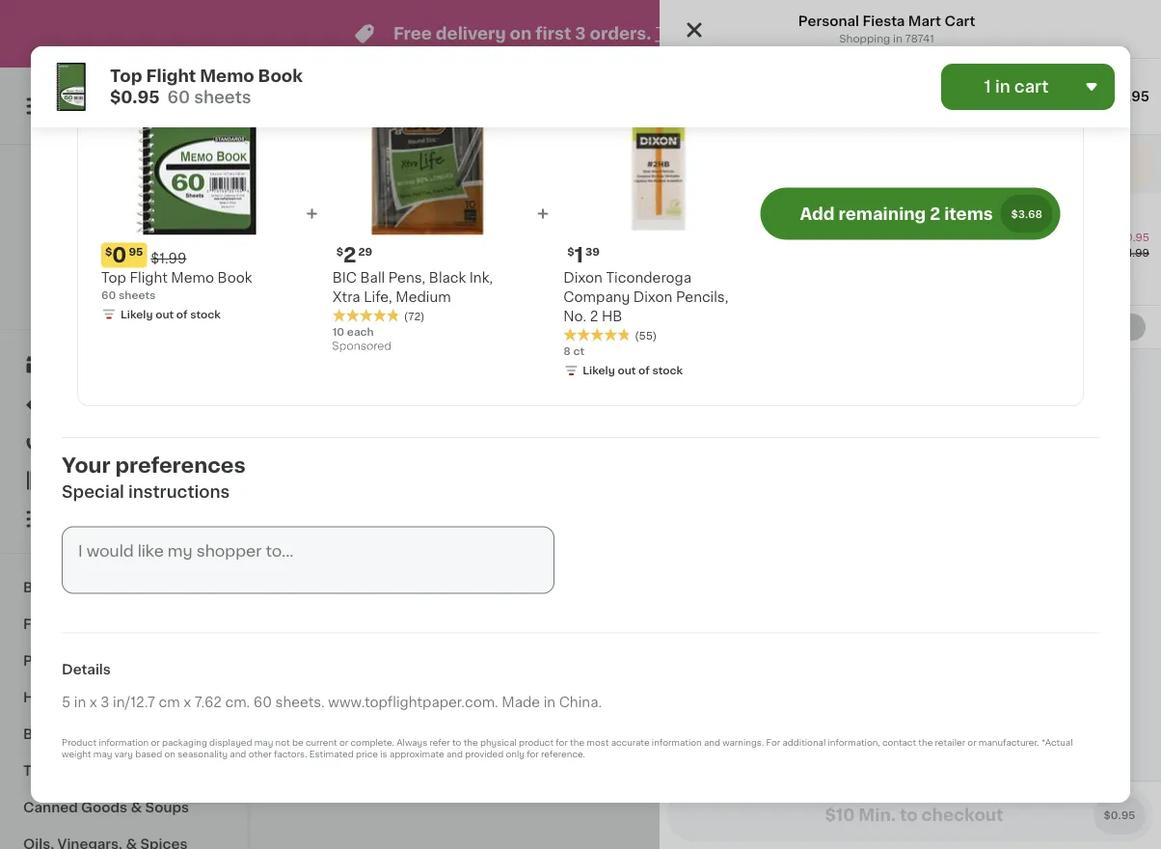 Task type: describe. For each thing, give the bounding box(es) containing it.
additional
[[783, 739, 826, 748]]

ct down sponsored badge image
[[363, 354, 377, 368]]

recipes link
[[12, 461, 234, 500]]

provided
[[465, 750, 504, 759]]

product group containing 1 ct
[[289, 338, 444, 583]]

gift
[[79, 654, 105, 668]]

$ for 2
[[336, 246, 344, 257]]

increment quantity of top flight memo book image
[[257, 57, 280, 80]]

in inside personal fiesta mart cart shopping in 78741
[[894, 33, 903, 44]]

60 inside "top flight memo book $0.95 60 sheets"
[[167, 89, 190, 106]]

3 the from the left
[[919, 739, 933, 748]]

cider
[[74, 728, 112, 741]]

0 horizontal spatial for
[[527, 750, 539, 759]]

2 information from the left
[[652, 739, 702, 748]]

not
[[276, 739, 290, 748]]

(72)
[[404, 311, 425, 322]]

stores
[[219, 102, 253, 112]]

top flight memo book image
[[672, 205, 712, 245]]

is
[[380, 750, 388, 759]]

top flight memo book button
[[743, 230, 895, 245]]

ct up all
[[211, 61, 225, 75]]

everyday store prices link
[[58, 280, 188, 295]]

warnings.
[[723, 739, 764, 748]]

sheets.
[[276, 696, 325, 709]]

current
[[306, 739, 337, 748]]

2 inside dixon ticonderoga company dixon pencils, no. 2 hb
[[590, 309, 599, 323]]

2 or from the left
[[340, 739, 349, 748]]

& for beer
[[59, 728, 70, 741]]

1 vertical spatial 3
[[101, 696, 109, 709]]

2 horizontal spatial and
[[704, 739, 721, 748]]

add button
[[442, 51, 517, 85]]

instacart logo image
[[66, 95, 181, 118]]

0 horizontal spatial may
[[93, 750, 112, 759]]

out right likely
[[1035, 157, 1058, 171]]

1 information from the left
[[99, 739, 149, 748]]

frozen link
[[12, 606, 234, 643]]

likely out of stock
[[755, 211, 856, 221]]

china.
[[559, 696, 602, 709]]

school supplies
[[289, 169, 527, 197]]

again
[[97, 435, 136, 449]]

no.
[[564, 309, 587, 323]]

deals
[[54, 397, 94, 410]]

only
[[506, 750, 525, 759]]

sale
[[330, 250, 360, 263]]

cart
[[945, 14, 976, 28]]

39
[[586, 246, 600, 257]]

1 or from the left
[[151, 739, 160, 748]]

likely inside product group
[[755, 211, 787, 221]]

on
[[306, 250, 326, 263]]

seasonality
[[178, 750, 228, 759]]

5 in x 3 in/12.7 cm x 7.62 cm. 60 sheets. www.topflightpaper.com. made in china.
[[62, 696, 602, 709]]

100% satisfaction guarantee button
[[30, 295, 216, 315]]

ct right 8
[[574, 346, 585, 357]]

on inside limited time offer region
[[510, 26, 532, 42]]

your
[[62, 455, 111, 475]]

0 horizontal spatial likely out of stock
[[121, 309, 221, 319]]

of down top flight memo book 60 sheets
[[176, 309, 188, 319]]

in right made
[[544, 696, 556, 709]]

in right 5
[[74, 696, 86, 709]]

factors.
[[274, 750, 307, 759]]

tortilleria link
[[12, 753, 234, 789]]

78741 button
[[936, 79, 1051, 133]]

1 ct button
[[1059, 233, 1093, 263]]

of down "(55)"
[[639, 365, 650, 376]]

be
[[292, 739, 304, 748]]

$1.99 inside product group
[[151, 251, 187, 265]]

lists
[[54, 512, 87, 526]]

store
[[112, 282, 140, 293]]

1 horizontal spatial supplies
[[398, 169, 527, 197]]

10
[[333, 327, 345, 337]]

sheets inside button
[[307, 547, 344, 557]]

$3.68
[[1012, 208, 1043, 219]]

1 vertical spatial for
[[556, 739, 568, 748]]

deals link
[[12, 384, 234, 423]]

fiesta inside personal fiesta mart cart shopping in 78741
[[863, 14, 906, 28]]

1 horizontal spatial 1 ct
[[354, 354, 377, 368]]

$1.99 inside $0.95 $1.99
[[1122, 248, 1150, 258]]

shopping
[[840, 33, 891, 44]]

fiesta mart link
[[81, 168, 165, 276]]

1 in cart field
[[942, 64, 1115, 110]]

0 horizontal spatial and
[[230, 750, 246, 759]]

complete.
[[351, 739, 395, 748]]

stock
[[824, 211, 856, 221]]

remaining
[[839, 205, 927, 222]]

supplies inside party & gift supplies 'link'
[[109, 654, 169, 668]]

all
[[876, 157, 892, 171]]

flight for top flight memo book $0.95 60 sheets
[[146, 68, 196, 84]]

baby link
[[12, 569, 234, 606]]

health care link
[[12, 679, 234, 716]]

$ 0 95
[[105, 245, 143, 265]]

medium
[[396, 290, 451, 304]]

company
[[564, 290, 630, 304]]

limited time offer region
[[0, 0, 1119, 68]]

guarantee
[[149, 302, 204, 312]]

bic
[[333, 271, 357, 284]]

book for top flight memo book $0.95 60 sheets
[[258, 68, 303, 84]]

book for top flight memo book 60 sheets
[[218, 271, 252, 284]]

first
[[536, 26, 572, 42]]

for
[[767, 739, 781, 748]]

& for party
[[64, 654, 75, 668]]

product
[[62, 739, 97, 748]]

2 horizontal spatial for
[[853, 157, 873, 171]]

of inside product group
[[810, 211, 822, 221]]

out inside product group
[[789, 211, 808, 221]]

sheets inside "top flight memo book $0.95 60 sheets"
[[194, 89, 251, 106]]

health
[[23, 691, 69, 704]]

60 inside top flight memo book 60 sheets
[[101, 290, 116, 300]]

accurate
[[612, 739, 650, 748]]

1 horizontal spatial and
[[447, 750, 463, 759]]

mart inside personal fiesta mart cart shopping in 78741
[[909, 14, 942, 28]]

1 horizontal spatial items
[[945, 205, 994, 222]]

life,
[[364, 290, 392, 304]]

product group containing 0
[[101, 45, 291, 326]]

1 inside button
[[1111, 99, 1117, 113]]

0 horizontal spatial items
[[895, 157, 934, 171]]

approximate
[[390, 750, 445, 759]]

on sale button
[[289, 237, 376, 276]]

top for top flight memo book 60 sheets
[[101, 271, 126, 284]]

canned
[[23, 801, 78, 814]]

0 vertical spatial 1 ct
[[202, 61, 225, 75]]

pens,
[[389, 271, 426, 284]]

memo for top flight memo book $0.95 60 sheets
[[200, 68, 254, 84]]

0 horizontal spatial stock
[[190, 309, 221, 319]]

beer & cider
[[23, 728, 112, 741]]

are
[[969, 157, 992, 171]]

product group containing 2
[[333, 45, 523, 357]]

1 horizontal spatial stock
[[653, 365, 683, 376]]



Task type: vqa. For each thing, say whether or not it's contained in the screenshot.
cards
no



Task type: locate. For each thing, give the bounding box(es) containing it.
the up reference.
[[570, 739, 585, 748]]

0 vertical spatial likely
[[755, 211, 787, 221]]

10 each
[[333, 327, 374, 337]]

1 in cart
[[985, 79, 1049, 95]]

stock
[[1079, 157, 1118, 171], [190, 309, 221, 319], [653, 365, 683, 376]]

beer
[[23, 728, 56, 741]]

1 horizontal spatial mart
[[909, 14, 942, 28]]

0 horizontal spatial likely
[[121, 309, 153, 319]]

delivery
[[436, 26, 506, 42]]

top down likely out of stock
[[743, 231, 768, 244]]

personal fiesta mart cart shopping in 78741
[[799, 14, 976, 44]]

remove top flight memo book image
[[147, 57, 170, 80]]

in left cart
[[996, 79, 1011, 95]]

78741 inside popup button
[[966, 99, 1008, 113]]

78741 down 1 in cart
[[966, 99, 1008, 113]]

flight up instacart logo
[[146, 68, 196, 84]]

0 horizontal spatial 3
[[101, 696, 109, 709]]

top inside top flight memo book 60 sheets
[[101, 271, 126, 284]]

for left all
[[853, 157, 873, 171]]

$0.95 inside "top flight memo book $0.95 60 sheets"
[[110, 89, 160, 106]]

top flight memo book $0.95 60 sheets
[[110, 68, 303, 106]]

soups
[[145, 801, 189, 814]]

on left first
[[510, 26, 532, 42]]

1 horizontal spatial for
[[556, 739, 568, 748]]

1 vertical spatial on
[[165, 750, 176, 759]]

1 vertical spatial flight
[[772, 231, 810, 244]]

items down are
[[945, 205, 994, 222]]

0 vertical spatial fiesta
[[863, 14, 906, 28]]

& inside 'link'
[[64, 654, 75, 668]]

0 horizontal spatial 78741
[[906, 33, 935, 44]]

8 ct
[[564, 346, 585, 357]]

stock down "(55)"
[[653, 365, 683, 376]]

1 horizontal spatial 2
[[590, 309, 599, 323]]

1 horizontal spatial x
[[184, 696, 191, 709]]

add for add remaining 2 items
[[800, 205, 835, 222]]

and
[[704, 739, 721, 748], [230, 750, 246, 759], [447, 750, 463, 759]]

all stores link
[[66, 79, 255, 133]]

1 vertical spatial mart
[[129, 260, 162, 273]]

top inside top flight memo book 1 ct
[[743, 231, 768, 244]]

on sale
[[306, 250, 360, 263]]

2 $ from the left
[[336, 246, 344, 257]]

0 horizontal spatial 1 ct
[[202, 61, 225, 75]]

sheets inside top flight memo book 60 sheets
[[119, 290, 156, 300]]

2 up top flight memo book 1 ct
[[930, 205, 941, 222]]

0 horizontal spatial sheets
[[119, 290, 156, 300]]

& left gift
[[64, 654, 75, 668]]

likely out of stock down prices
[[121, 309, 221, 319]]

(55)
[[635, 331, 657, 341]]

0 vertical spatial sheets
[[194, 89, 251, 106]]

$ inside $ 2 29
[[336, 246, 344, 257]]

2 vertical spatial likely
[[583, 365, 615, 376]]

items right all
[[895, 157, 934, 171]]

likely out of stock down "(55)"
[[583, 365, 683, 376]]

product
[[519, 739, 554, 748]]

2 horizontal spatial likely
[[755, 211, 787, 221]]

$0.95
[[110, 89, 160, 106], [1110, 90, 1150, 103], [1119, 232, 1150, 243]]

likely down 8 ct
[[583, 365, 615, 376]]

memo inside top flight memo book 1 ct
[[813, 231, 857, 244]]

flight down 95
[[130, 271, 168, 284]]

stock down top flight memo book 60 sheets
[[190, 309, 221, 319]]

$ left 39
[[568, 246, 575, 257]]

fiesta up everyday store prices at the left top of the page
[[84, 260, 126, 273]]

0 vertical spatial likely out of stock
[[121, 309, 221, 319]]

2 vertical spatial stock
[[653, 365, 683, 376]]

0 horizontal spatial information
[[99, 739, 149, 748]]

2 x from the left
[[184, 696, 191, 709]]

satisfaction
[[81, 302, 146, 312]]

$1.99 up top flight memo book 60 sheets
[[151, 251, 187, 265]]

1 horizontal spatial the
[[570, 739, 585, 748]]

or up 'based'
[[151, 739, 160, 748]]

$ for 0
[[105, 246, 112, 257]]

flight inside top flight memo book 1 ct
[[772, 231, 810, 244]]

for up reference.
[[556, 739, 568, 748]]

on down packaging
[[165, 750, 176, 759]]

flight down likely out of stock
[[772, 231, 810, 244]]

most
[[587, 739, 609, 748]]

2 vertical spatial book
[[218, 271, 252, 284]]

book inside top flight memo book 1 ct
[[860, 231, 895, 244]]

add remaining 2 items
[[800, 205, 994, 222]]

&
[[64, 654, 75, 668], [59, 728, 70, 741], [131, 801, 142, 814]]

and down displayed
[[230, 750, 246, 759]]

$ up fiesta mart
[[105, 246, 112, 257]]

0 horizontal spatial $
[[105, 246, 112, 257]]

3 $ from the left
[[568, 246, 575, 257]]

pencils,
[[676, 290, 729, 304]]

0 vertical spatial add
[[479, 61, 507, 75]]

$ inside $ 0 95
[[105, 246, 112, 257]]

the left retailer
[[919, 739, 933, 748]]

0 vertical spatial flight
[[146, 68, 196, 84]]

2 left 29
[[344, 245, 357, 265]]

1 horizontal spatial $
[[336, 246, 344, 257]]

0 horizontal spatial $1.99
[[151, 251, 187, 265]]

terms
[[656, 26, 706, 42]]

1 horizontal spatial 78741
[[966, 99, 1008, 113]]

3 left in/12.7
[[101, 696, 109, 709]]

0 horizontal spatial on
[[165, 750, 176, 759]]

memo down stock
[[813, 231, 857, 244]]

2 vertical spatial memo
[[171, 271, 214, 284]]

cm
[[159, 696, 180, 709]]

1 horizontal spatial or
[[340, 739, 349, 748]]

sponsored badge image
[[333, 341, 391, 352]]

0 vertical spatial memo
[[200, 68, 254, 84]]

out up top flight memo book button
[[789, 211, 808, 221]]

top for top flight memo book $0.95 60 sheets
[[110, 68, 142, 84]]

of
[[1061, 157, 1076, 171], [810, 211, 822, 221], [176, 309, 188, 319], [639, 365, 650, 376]]

1 vertical spatial &
[[59, 728, 70, 741]]

& left soups
[[131, 801, 142, 814]]

top up instacart logo
[[110, 68, 142, 84]]

supplies up black on the left
[[398, 169, 527, 197]]

0 vertical spatial stock
[[1079, 157, 1118, 171]]

fiesta
[[863, 14, 906, 28], [84, 260, 126, 273]]

memo
[[200, 68, 254, 84], [813, 231, 857, 244], [171, 271, 214, 284]]

1 horizontal spatial sheets
[[194, 89, 251, 106]]

1 horizontal spatial 3
[[575, 26, 586, 42]]

preferences
[[115, 455, 246, 475]]

1 vertical spatial dixon
[[634, 290, 673, 304]]

top
[[110, 68, 142, 84], [743, 231, 768, 244], [101, 271, 126, 284]]

2 vertical spatial 2
[[590, 309, 599, 323]]

top for top flight memo book 1 ct
[[743, 231, 768, 244]]

memo inside top flight memo book 60 sheets
[[171, 271, 214, 284]]

1 inside field
[[985, 79, 992, 95]]

0 vertical spatial 78741
[[906, 33, 935, 44]]

2 horizontal spatial 2
[[930, 205, 941, 222]]

0 vertical spatial top
[[110, 68, 142, 84]]

1 ct down sponsored badge image
[[354, 354, 377, 368]]

likely down store
[[121, 309, 153, 319]]

1 ct up all
[[202, 61, 225, 75]]

None search field
[[276, 79, 731, 133]]

x right 5
[[90, 696, 97, 709]]

buy it again link
[[12, 423, 234, 461]]

0 vertical spatial may
[[254, 739, 273, 748]]

packaging
[[162, 739, 207, 748]]

ct left $0.95 $1.99
[[1073, 241, 1088, 255]]

2 horizontal spatial stock
[[1079, 157, 1118, 171]]

0 vertical spatial 3
[[575, 26, 586, 42]]

and down to
[[447, 750, 463, 759]]

1 horizontal spatial add
[[800, 205, 835, 222]]

flight inside top flight memo book 60 sheets
[[130, 271, 168, 284]]

add down delivery at the top left of the page
[[479, 61, 507, 75]]

0 horizontal spatial supplies
[[109, 654, 169, 668]]

shop link
[[12, 345, 234, 384]]

add inside button
[[479, 61, 507, 75]]

1 $ from the left
[[105, 246, 112, 257]]

2 vertical spatial &
[[131, 801, 142, 814]]

1 x from the left
[[90, 696, 97, 709]]

information right accurate
[[652, 739, 702, 748]]

likely
[[755, 211, 787, 221], [121, 309, 153, 319], [583, 365, 615, 376]]

on inside the product information or packaging displayed may not be current or complete. always refer to the physical product for the most accurate information and warnings. for additional information, contact the retailer or manufacturer. *actual weight may vary based on seasonality and other factors. estimated price is approximate and provided only for reference.
[[165, 750, 176, 759]]

supplies down frozen link
[[109, 654, 169, 668]]

1 horizontal spatial likely out of stock
[[583, 365, 683, 376]]

2
[[930, 205, 941, 222], [344, 245, 357, 265], [590, 309, 599, 323]]

x right cm
[[184, 696, 191, 709]]

0 horizontal spatial mart
[[129, 260, 162, 273]]

2 vertical spatial sheets
[[307, 547, 344, 557]]

dixon
[[564, 271, 603, 284], [634, 290, 673, 304]]

dixon ticonderoga company dixon pencils, no. 2 hb
[[564, 271, 729, 323]]

likely up top flight memo book button
[[755, 211, 787, 221]]

black
[[429, 271, 466, 284]]

0
[[112, 245, 127, 265]]

3 or from the left
[[968, 739, 977, 748]]

memo up all stores
[[200, 68, 254, 84]]

0 horizontal spatial or
[[151, 739, 160, 748]]

1 vertical spatial 78741
[[966, 99, 1008, 113]]

personal
[[799, 14, 860, 28]]

1
[[202, 61, 207, 75], [985, 79, 992, 95], [1111, 99, 1117, 113], [1064, 241, 1070, 255], [575, 245, 584, 265], [354, 354, 360, 368]]

0 vertical spatial mart
[[909, 14, 942, 28]]

prices
[[143, 282, 177, 293]]

1 vertical spatial items
[[945, 205, 994, 222]]

$ right the on
[[336, 246, 344, 257]]

fiesta mart
[[84, 260, 162, 273]]

memo down $0.95 original price: $1.99 element
[[171, 271, 214, 284]]

$0.95 for $0.95 $1.99
[[1119, 232, 1150, 243]]

orders.
[[590, 26, 652, 42]]

of right likely
[[1061, 157, 1076, 171]]

mart left cart
[[909, 14, 942, 28]]

top down 0
[[101, 271, 126, 284]]

ct
[[211, 61, 225, 75], [1073, 241, 1088, 255], [574, 346, 585, 357], [363, 354, 377, 368]]

1 vertical spatial likely
[[121, 309, 153, 319]]

1 vertical spatial add
[[800, 205, 835, 222]]

information up vary
[[99, 739, 149, 748]]

60 inside 60 sheets button
[[289, 547, 304, 557]]

in inside 1 in cart field
[[996, 79, 1011, 95]]

fiesta mart logo image
[[81, 168, 165, 253]]

memo inside "top flight memo book $0.95 60 sheets"
[[200, 68, 254, 84]]

product group containing 1
[[564, 45, 754, 382]]

add up top flight memo book button
[[800, 205, 835, 222]]

fiesta up shopping
[[863, 14, 906, 28]]

1 vertical spatial likely out of stock
[[583, 365, 683, 376]]

1 the from the left
[[464, 739, 478, 748]]

terms apply. link
[[656, 26, 760, 42]]

78741 right shopping
[[906, 33, 935, 44]]

out
[[1035, 157, 1058, 171], [789, 211, 808, 221], [155, 309, 174, 319], [618, 365, 636, 376]]

$0.95 for $0.95
[[1110, 90, 1150, 103]]

2 horizontal spatial $
[[568, 246, 575, 257]]

cart
[[1015, 79, 1049, 95]]

$ inside $ 1 39
[[568, 246, 575, 257]]

7.62
[[195, 696, 222, 709]]

recipes
[[54, 474, 111, 487]]

free delivery on first 3 orders. terms apply.
[[394, 26, 760, 42]]

care
[[73, 691, 106, 704]]

may left vary
[[93, 750, 112, 759]]

physical
[[480, 739, 517, 748]]

1 vertical spatial stock
[[190, 309, 221, 319]]

replacement
[[761, 157, 850, 171]]

www.topflightpaper.com.
[[328, 696, 499, 709]]

party
[[23, 654, 61, 668]]

dixon down ticonderoga
[[634, 290, 673, 304]]

60 sheets
[[289, 547, 344, 557]]

2 horizontal spatial book
[[860, 231, 895, 244]]

out down prices
[[155, 309, 174, 319]]

product group
[[101, 45, 291, 326], [333, 45, 523, 357], [564, 45, 754, 382], [289, 338, 444, 583]]

the right to
[[464, 739, 478, 748]]

party & gift supplies link
[[12, 643, 234, 679]]

book inside "top flight memo book $0.95 60 sheets"
[[258, 68, 303, 84]]

78741 inside personal fiesta mart cart shopping in 78741
[[906, 33, 935, 44]]

1 horizontal spatial likely
[[583, 365, 615, 376]]

of up top flight memo book button
[[810, 211, 822, 221]]

3 inside limited time offer region
[[575, 26, 586, 42]]

3
[[575, 26, 586, 42], [101, 696, 109, 709]]

party & gift supplies
[[23, 654, 169, 668]]

2 left hb
[[590, 309, 599, 323]]

stock down the 1 button on the top right of page
[[1079, 157, 1118, 171]]

beer & cider link
[[12, 716, 234, 753]]

health care
[[23, 691, 106, 704]]

top inside "top flight memo book $0.95 60 sheets"
[[110, 68, 142, 84]]

2 the from the left
[[570, 739, 585, 748]]

may up 'other'
[[254, 739, 273, 748]]

2 horizontal spatial sheets
[[307, 547, 344, 557]]

all
[[203, 102, 216, 112]]

choose
[[704, 157, 758, 171]]

flight inside "top flight memo book $0.95 60 sheets"
[[146, 68, 196, 84]]

other
[[249, 750, 272, 759]]

1 vertical spatial may
[[93, 750, 112, 759]]

mart down 95
[[129, 260, 162, 273]]

0 horizontal spatial dixon
[[564, 271, 603, 284]]

ct inside top flight memo book 1 ct
[[1073, 241, 1088, 255]]

or right retailer
[[968, 739, 977, 748]]

ticonderoga
[[606, 271, 692, 284]]

dixon down $ 1 39
[[564, 271, 603, 284]]

$1.99 right 1 ct button
[[1122, 248, 1150, 258]]

$0.95 inside product group
[[1119, 232, 1150, 243]]

$0.95 original price: $1.99 element
[[101, 243, 291, 268]]

0 horizontal spatial 2
[[344, 245, 357, 265]]

1 horizontal spatial $1.99
[[1122, 248, 1150, 258]]

1 horizontal spatial fiesta
[[863, 14, 906, 28]]

1 vertical spatial sheets
[[119, 290, 156, 300]]

1 horizontal spatial information
[[652, 739, 702, 748]]

mart inside fiesta mart link
[[129, 260, 162, 273]]

ink,
[[470, 271, 493, 284]]

flight for top flight memo book 60 sheets
[[130, 271, 168, 284]]

and left warnings. on the bottom of page
[[704, 739, 721, 748]]

product group
[[660, 193, 1162, 305]]

flight for top flight memo book 1 ct
[[772, 231, 810, 244]]

1 vertical spatial book
[[860, 231, 895, 244]]

0 horizontal spatial the
[[464, 739, 478, 748]]

2 vertical spatial flight
[[130, 271, 168, 284]]

out down "(55)"
[[618, 365, 636, 376]]

special
[[62, 484, 124, 500]]

1 vertical spatial supplies
[[109, 654, 169, 668]]

shop
[[54, 358, 90, 371]]

each
[[347, 327, 374, 337]]

3 right first
[[575, 26, 586, 42]]

1 vertical spatial 2
[[344, 245, 357, 265]]

or up "estimated"
[[340, 739, 349, 748]]

weight
[[62, 750, 91, 759]]

1 horizontal spatial may
[[254, 739, 273, 748]]

memo for top flight memo book 1 ct
[[813, 231, 857, 244]]

likely out of stock
[[121, 309, 221, 319], [583, 365, 683, 376]]

book inside top flight memo book 60 sheets
[[218, 271, 252, 284]]

made
[[502, 696, 540, 709]]

apply.
[[710, 26, 760, 42]]

in right shopping
[[894, 33, 903, 44]]

0 vertical spatial items
[[895, 157, 934, 171]]

I would like my shopper to... text field
[[62, 527, 555, 594]]

in/12.7
[[113, 696, 155, 709]]

everyday
[[58, 282, 109, 293]]

hb
[[602, 309, 623, 323]]

2 horizontal spatial or
[[968, 739, 977, 748]]

0 vertical spatial book
[[258, 68, 303, 84]]

manufacturer.
[[979, 739, 1040, 748]]

top flight memo book 60 sheets
[[101, 271, 252, 300]]

book for top flight memo book 1 ct
[[860, 231, 895, 244]]

contact
[[883, 739, 917, 748]]

0 vertical spatial 2
[[930, 205, 941, 222]]

0 vertical spatial on
[[510, 26, 532, 42]]

add for add
[[479, 61, 507, 75]]

memo for top flight memo book 60 sheets
[[171, 271, 214, 284]]

for down product
[[527, 750, 539, 759]]

& up weight
[[59, 728, 70, 741]]

1 vertical spatial 1 ct
[[354, 354, 377, 368]]

1 inside top flight memo book 1 ct
[[1064, 241, 1070, 255]]

0 horizontal spatial fiesta
[[84, 260, 126, 273]]

1 horizontal spatial on
[[510, 26, 532, 42]]

frozen
[[23, 618, 70, 631]]

school
[[289, 169, 392, 197]]

1 horizontal spatial book
[[258, 68, 303, 84]]

0 vertical spatial &
[[64, 654, 75, 668]]

$ for 1
[[568, 246, 575, 257]]

$0.95 $1.99
[[1119, 232, 1150, 258]]

tortilleria
[[23, 764, 89, 778]]

0 vertical spatial supplies
[[398, 169, 527, 197]]

1 vertical spatial fiesta
[[84, 260, 126, 273]]

2 vertical spatial for
[[527, 750, 539, 759]]



